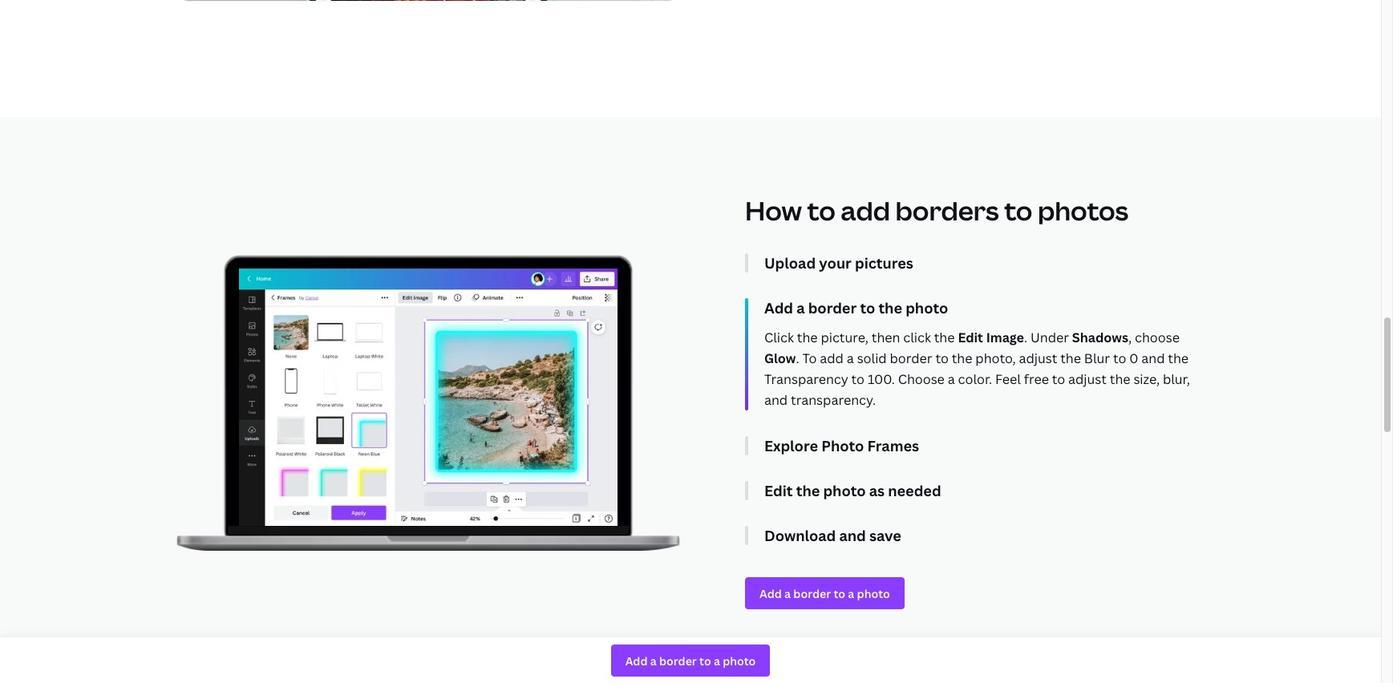 Task type: vqa. For each thing, say whether or not it's contained in the screenshot.
1 for Black And Gold Classy Minimalist Business Card 'image'
no



Task type: describe. For each thing, give the bounding box(es) containing it.
add a border to the photo
[[765, 299, 949, 318]]

picture,
[[821, 329, 869, 347]]

2 vertical spatial a
[[948, 371, 955, 388]]

explore
[[765, 437, 819, 456]]

1 vertical spatial photo
[[824, 481, 866, 501]]

then
[[872, 329, 901, 347]]

blur
[[1085, 350, 1111, 368]]

free
[[1024, 371, 1050, 388]]

0 vertical spatial photo
[[906, 299, 949, 318]]

0
[[1130, 350, 1139, 368]]

to right how
[[808, 193, 836, 228]]

transparency.
[[791, 392, 876, 409]]

feel
[[996, 371, 1021, 388]]

save
[[870, 526, 902, 546]]

,
[[1129, 329, 1132, 347]]

the up the download
[[797, 481, 820, 501]]

add for to
[[820, 350, 844, 368]]

upload your pictures
[[765, 254, 914, 273]]

. to add a solid border to the photo, adjust the blur to 0 and the transparency to 100. choose a color. feel free to adjust the size, blur, and transparency.
[[765, 350, 1191, 409]]

0 horizontal spatial a
[[797, 299, 805, 318]]

0 horizontal spatial adjust
[[1020, 350, 1058, 368]]

choose
[[898, 371, 945, 388]]

explore photo frames button
[[765, 437, 1206, 456]]

click the picture, then click the edit image . under shadows , choose glow
[[765, 329, 1180, 368]]

the up blur,
[[1169, 350, 1189, 368]]

the right click at the right of the page
[[935, 329, 955, 347]]

to
[[803, 350, 817, 368]]

2 vertical spatial and
[[840, 526, 866, 546]]

shadows
[[1073, 329, 1129, 347]]

add a border to the photo button
[[765, 299, 1206, 318]]

. inside 'click the picture, then click the edit image . under shadows , choose glow'
[[1025, 329, 1028, 347]]

how to add borders to photos image
[[239, 269, 618, 526]]

blur,
[[1163, 371, 1191, 388]]

the up the then
[[879, 299, 903, 318]]

download
[[765, 526, 836, 546]]

. inside the . to add a solid border to the photo, adjust the blur to 0 and the transparency to 100. choose a color. feel free to adjust the size, blur, and transparency.
[[796, 350, 800, 368]]

under
[[1031, 329, 1070, 347]]

border inside the . to add a solid border to the photo, adjust the blur to 0 and the transparency to 100. choose a color. feel free to adjust the size, blur, and transparency.
[[890, 350, 933, 368]]

pictures
[[855, 254, 914, 273]]

0 vertical spatial border
[[809, 299, 857, 318]]

click
[[765, 329, 794, 347]]

size,
[[1134, 371, 1160, 388]]

to up upload your pictures dropdown button
[[1005, 193, 1033, 228]]

frames
[[868, 437, 920, 456]]



Task type: locate. For each thing, give the bounding box(es) containing it.
edit inside 'click the picture, then click the edit image . under shadows , choose glow'
[[958, 329, 984, 347]]

0 vertical spatial edit
[[958, 329, 984, 347]]

and
[[1142, 350, 1165, 368], [765, 392, 788, 409], [840, 526, 866, 546]]

transparency
[[765, 371, 849, 388]]

photo
[[822, 437, 865, 456]]

download and save
[[765, 526, 902, 546]]

needed
[[888, 481, 942, 501]]

choose
[[1135, 329, 1180, 347]]

.
[[1025, 329, 1028, 347], [796, 350, 800, 368]]

to up choose
[[936, 350, 949, 368]]

explore photo frames
[[765, 437, 920, 456]]

add
[[765, 299, 794, 318]]

1 vertical spatial .
[[796, 350, 800, 368]]

to left 100.
[[852, 371, 865, 388]]

1 vertical spatial adjust
[[1069, 371, 1107, 388]]

1 vertical spatial edit
[[765, 481, 793, 501]]

1 vertical spatial a
[[847, 350, 854, 368]]

1 horizontal spatial border
[[890, 350, 933, 368]]

photos
[[1038, 193, 1129, 228]]

0 horizontal spatial and
[[765, 392, 788, 409]]

1 horizontal spatial .
[[1025, 329, 1028, 347]]

1 vertical spatial border
[[890, 350, 933, 368]]

100.
[[868, 371, 895, 388]]

borders
[[896, 193, 1000, 228]]

edit
[[958, 329, 984, 347], [765, 481, 793, 501]]

1 horizontal spatial photo
[[906, 299, 949, 318]]

0 vertical spatial add
[[841, 193, 891, 228]]

to left 0
[[1114, 350, 1127, 368]]

solid
[[858, 350, 887, 368]]

edit the photo as needed button
[[765, 481, 1206, 501]]

a left solid
[[847, 350, 854, 368]]

1 horizontal spatial edit
[[958, 329, 984, 347]]

and down transparency
[[765, 392, 788, 409]]

photo
[[906, 299, 949, 318], [824, 481, 866, 501]]

to up the then
[[861, 299, 876, 318]]

how to add borders to photos
[[745, 193, 1129, 228]]

adjust down blur
[[1069, 371, 1107, 388]]

click
[[904, 329, 932, 347]]

0 vertical spatial adjust
[[1020, 350, 1058, 368]]

edit up photo, at right
[[958, 329, 984, 347]]

and right 0
[[1142, 350, 1165, 368]]

1 horizontal spatial adjust
[[1069, 371, 1107, 388]]

0 vertical spatial .
[[1025, 329, 1028, 347]]

0 vertical spatial and
[[1142, 350, 1165, 368]]

a left color.
[[948, 371, 955, 388]]

0 horizontal spatial photo
[[824, 481, 866, 501]]

2 horizontal spatial and
[[1142, 350, 1165, 368]]

edit the photo as needed
[[765, 481, 942, 501]]

. left to
[[796, 350, 800, 368]]

a right add
[[797, 299, 805, 318]]

the
[[879, 299, 903, 318], [797, 329, 818, 347], [935, 329, 955, 347], [952, 350, 973, 368], [1061, 350, 1082, 368], [1169, 350, 1189, 368], [1110, 371, 1131, 388], [797, 481, 820, 501]]

adjust
[[1020, 350, 1058, 368], [1069, 371, 1107, 388]]

border
[[809, 299, 857, 318], [890, 350, 933, 368]]

the up color.
[[952, 350, 973, 368]]

a
[[797, 299, 805, 318], [847, 350, 854, 368], [948, 371, 955, 388]]

upload your pictures button
[[765, 254, 1206, 273]]

add
[[841, 193, 891, 228], [820, 350, 844, 368]]

photo up click at the right of the page
[[906, 299, 949, 318]]

1 horizontal spatial a
[[847, 350, 854, 368]]

2 horizontal spatial a
[[948, 371, 955, 388]]

0 horizontal spatial .
[[796, 350, 800, 368]]

to
[[808, 193, 836, 228], [1005, 193, 1033, 228], [861, 299, 876, 318], [936, 350, 949, 368], [1114, 350, 1127, 368], [852, 371, 865, 388], [1053, 371, 1066, 388]]

add inside the . to add a solid border to the photo, adjust the blur to 0 and the transparency to 100. choose a color. feel free to adjust the size, blur, and transparency.
[[820, 350, 844, 368]]

to right the free
[[1053, 371, 1066, 388]]

0 horizontal spatial edit
[[765, 481, 793, 501]]

the down 0
[[1110, 371, 1131, 388]]

photo,
[[976, 350, 1016, 368]]

0 horizontal spatial border
[[809, 299, 857, 318]]

color.
[[959, 371, 993, 388]]

add for to
[[841, 193, 891, 228]]

1 vertical spatial add
[[820, 350, 844, 368]]

the up to
[[797, 329, 818, 347]]

the left blur
[[1061, 350, 1082, 368]]

glow
[[765, 350, 796, 368]]

border down click at the right of the page
[[890, 350, 933, 368]]

upload
[[765, 254, 816, 273]]

adjust up the free
[[1020, 350, 1058, 368]]

your
[[819, 254, 852, 273]]

0 vertical spatial a
[[797, 299, 805, 318]]

as
[[870, 481, 885, 501]]

and left save
[[840, 526, 866, 546]]

add right to
[[820, 350, 844, 368]]

border up picture, at the right
[[809, 299, 857, 318]]

add up pictures
[[841, 193, 891, 228]]

. left under
[[1025, 329, 1028, 347]]

edit down explore
[[765, 481, 793, 501]]

1 horizontal spatial and
[[840, 526, 866, 546]]

photo left the as at the bottom right
[[824, 481, 866, 501]]

download and save button
[[765, 526, 1206, 546]]

1 vertical spatial and
[[765, 392, 788, 409]]

image
[[987, 329, 1025, 347]]

how
[[745, 193, 802, 228]]



